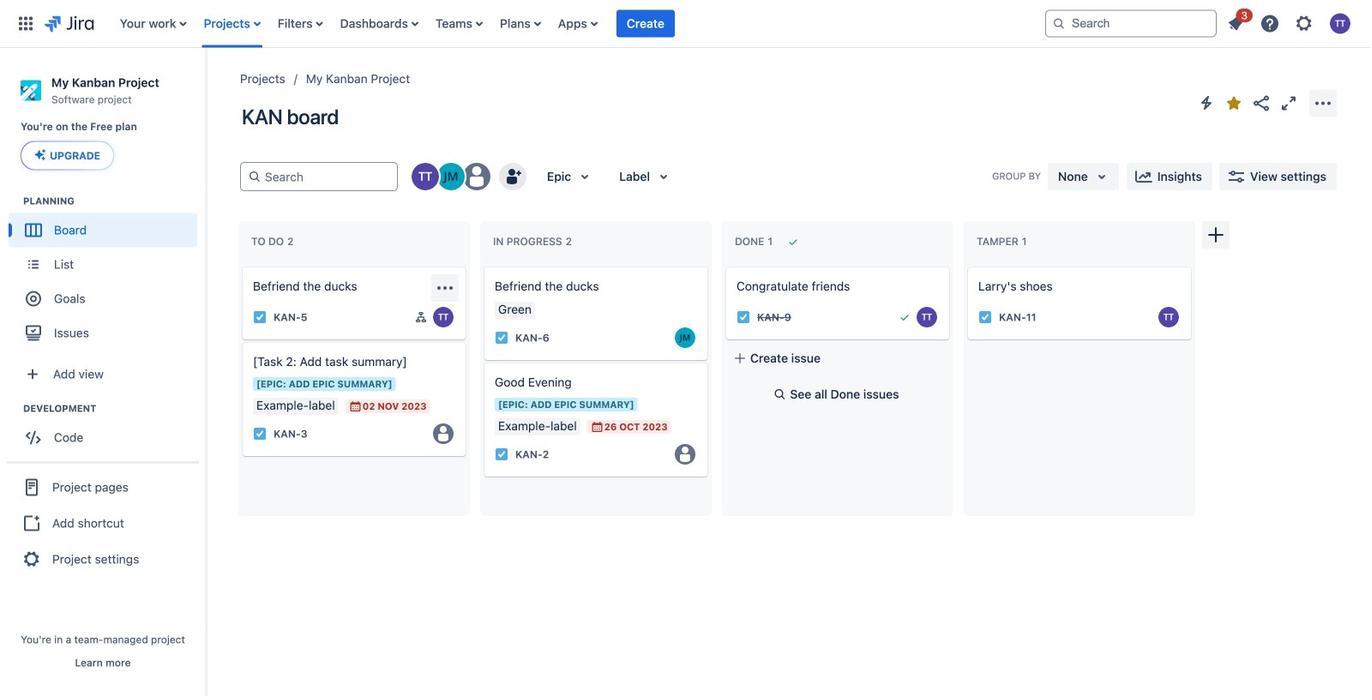 Task type: describe. For each thing, give the bounding box(es) containing it.
group for planning image
[[9, 194, 205, 356]]

goal image
[[26, 291, 41, 307]]

development image
[[3, 398, 23, 419]]

0 horizontal spatial list item
[[617, 0, 675, 48]]

view settings image
[[1227, 166, 1248, 187]]

help image
[[1260, 13, 1281, 34]]

0 horizontal spatial task image
[[495, 331, 509, 345]]

tamper element
[[977, 236, 1031, 248]]

more actions image
[[1314, 93, 1334, 114]]

star kan board image
[[1224, 93, 1245, 114]]

due date: 02 november 2023 image
[[349, 400, 363, 414]]

0 of 1 child issues complete image
[[414, 311, 428, 324]]

group for development 'image'
[[9, 402, 205, 460]]

due date: 26 october 2023 image
[[591, 420, 605, 434]]

create issue image for to do element
[[231, 256, 251, 276]]

sidebar element
[[0, 48, 206, 697]]

0 of 1 child issues complete image
[[414, 311, 428, 324]]

done element
[[735, 236, 777, 248]]

Search text field
[[262, 163, 390, 190]]

1 horizontal spatial list
[[1221, 6, 1362, 39]]

3 create issue image from the left
[[715, 256, 735, 276]]

more actions for kan-5 befriend the ducks image
[[435, 278, 456, 299]]

primary element
[[10, 0, 1032, 48]]

settings image
[[1295, 13, 1315, 34]]

appswitcher icon image
[[15, 13, 36, 34]]

add people image
[[503, 166, 523, 187]]

due date: 26 october 2023 image
[[591, 420, 605, 434]]

Search field
[[1046, 10, 1218, 37]]

1 horizontal spatial task image
[[737, 311, 751, 324]]

sidebar navigation image
[[187, 69, 225, 103]]



Task type: locate. For each thing, give the bounding box(es) containing it.
create issue image down to do element
[[231, 256, 251, 276]]

your profile and settings image
[[1331, 13, 1351, 34]]

0 horizontal spatial create issue image
[[231, 256, 251, 276]]

planning image
[[3, 191, 23, 211]]

heading
[[23, 194, 205, 208], [23, 402, 205, 416]]

0 horizontal spatial list
[[111, 0, 1032, 48]]

list
[[111, 0, 1032, 48], [1221, 6, 1362, 39]]

None search field
[[1046, 10, 1218, 37]]

group
[[9, 194, 205, 356], [9, 402, 205, 460], [7, 462, 199, 584]]

0 vertical spatial group
[[9, 194, 205, 356]]

2 vertical spatial group
[[7, 462, 199, 584]]

to do element
[[251, 236, 297, 248]]

0 vertical spatial heading
[[23, 194, 205, 208]]

notifications image
[[1226, 13, 1247, 34]]

1 vertical spatial task image
[[495, 331, 509, 345]]

2 create issue image from the left
[[473, 256, 493, 276]]

enter full screen image
[[1279, 93, 1300, 114]]

1 create issue image from the left
[[231, 256, 251, 276]]

task image
[[737, 311, 751, 324], [495, 331, 509, 345]]

task image
[[253, 311, 267, 324], [979, 311, 993, 324], [253, 427, 267, 441], [495, 448, 509, 462]]

done image
[[898, 311, 912, 324], [898, 311, 912, 324]]

2 horizontal spatial create issue image
[[715, 256, 735, 276]]

heading for development 'image'
[[23, 402, 205, 416]]

1 vertical spatial group
[[9, 402, 205, 460]]

create issue image for in progress element
[[473, 256, 493, 276]]

1 horizontal spatial list item
[[1221, 6, 1254, 37]]

2 heading from the top
[[23, 402, 205, 416]]

create issue image
[[231, 256, 251, 276], [473, 256, 493, 276], [715, 256, 735, 276]]

1 horizontal spatial create issue image
[[473, 256, 493, 276]]

jira image
[[45, 13, 94, 34], [45, 13, 94, 34]]

create column image
[[1206, 225, 1227, 245]]

list item
[[617, 0, 675, 48], [1221, 6, 1254, 37]]

0 vertical spatial task image
[[737, 311, 751, 324]]

due date: 02 november 2023 image
[[349, 400, 363, 414]]

1 heading from the top
[[23, 194, 205, 208]]

create issue image down in progress element
[[473, 256, 493, 276]]

in progress element
[[493, 236, 576, 248]]

heading for planning image
[[23, 194, 205, 208]]

search image
[[1053, 17, 1066, 30]]

banner
[[0, 0, 1372, 48]]

automations menu button icon image
[[1197, 93, 1218, 113]]

1 vertical spatial heading
[[23, 402, 205, 416]]

create issue image down done element
[[715, 256, 735, 276]]



Task type: vqa. For each thing, say whether or not it's contained in the screenshot.
types
no



